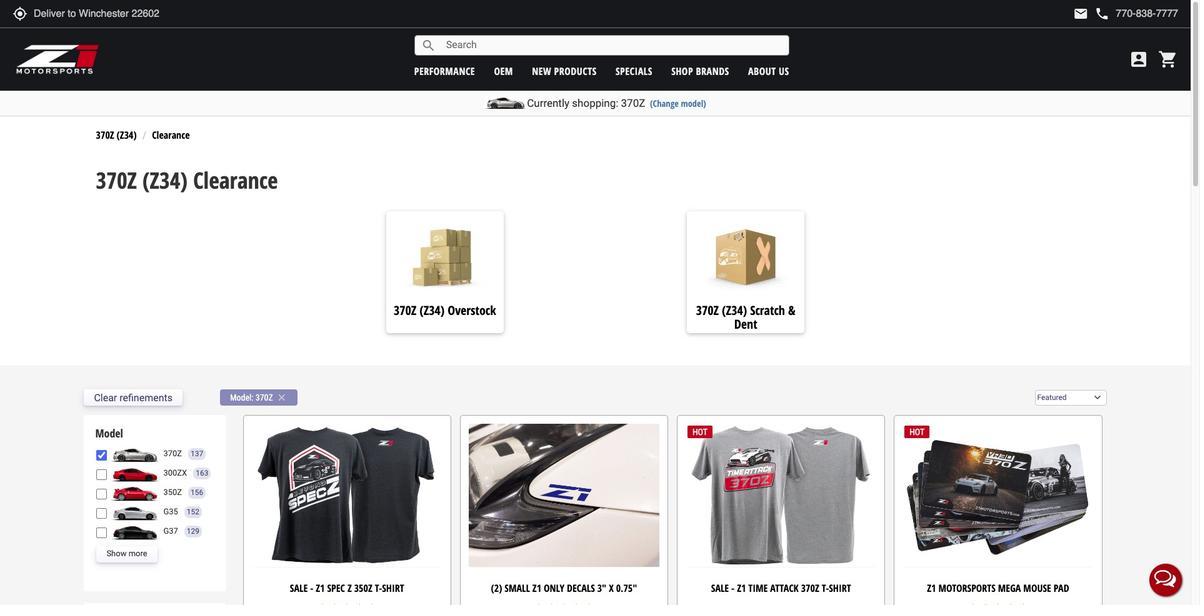 Task type: locate. For each thing, give the bounding box(es) containing it.
3 z1 from the left
[[737, 581, 746, 595]]

model:
[[230, 393, 253, 403]]

oem
[[494, 64, 513, 78]]

1 vertical spatial clearance
[[193, 165, 278, 196]]

account_box
[[1129, 49, 1149, 69]]

1 z1 from the left
[[316, 581, 325, 595]]

350z up g35
[[163, 488, 182, 497]]

0 vertical spatial 350z
[[163, 488, 182, 497]]

- left time
[[731, 581, 735, 595]]

370z (z34) scratch & dent link
[[687, 302, 805, 332]]

0 vertical spatial clearance
[[152, 128, 190, 142]]

only
[[544, 581, 565, 595]]

shop brands
[[671, 64, 729, 78]]

370z
[[621, 97, 645, 109], [96, 128, 114, 142], [96, 165, 137, 196], [394, 302, 416, 319], [696, 302, 719, 319], [256, 393, 273, 403], [163, 449, 182, 458], [801, 581, 819, 595]]

z1 for only
[[532, 581, 541, 595]]

0 horizontal spatial shirt
[[382, 581, 404, 595]]

4 z1 from the left
[[927, 581, 936, 595]]

370z (z34) overstock link
[[386, 302, 504, 321]]

z1 left time
[[737, 581, 746, 595]]

156
[[191, 488, 203, 497]]

currently shopping: 370z (change model)
[[527, 97, 706, 109]]

overstock
[[448, 302, 496, 319]]

shirt
[[382, 581, 404, 595], [829, 581, 851, 595]]

specials link
[[616, 64, 653, 78]]

1 - from the left
[[310, 581, 313, 595]]

show more button
[[97, 546, 157, 562]]

2 z1 from the left
[[532, 581, 541, 595]]

2 sale from the left
[[711, 581, 729, 595]]

mega
[[998, 581, 1021, 595]]

spec
[[327, 581, 345, 595]]

2 - from the left
[[731, 581, 735, 595]]

pad
[[1054, 581, 1069, 595]]

(z34) for 370z (z34) clearance
[[142, 165, 188, 196]]

oem link
[[494, 64, 513, 78]]

z1 left motorsports
[[927, 581, 936, 595]]

-
[[310, 581, 313, 595], [731, 581, 735, 595]]

(z34)
[[117, 128, 137, 142], [142, 165, 188, 196], [420, 302, 445, 319], [722, 302, 747, 319]]

2 shirt from the left
[[829, 581, 851, 595]]

sale left time
[[711, 581, 729, 595]]

370z (z34) overstock
[[394, 302, 496, 319]]

sale for sale - z1 spec z 350z t-shirt
[[290, 581, 308, 595]]

shirt for sale - z1 time attack 370z t-shirt
[[829, 581, 851, 595]]

nissan 350z z33 2003 2004 2005 2006 2007 2008 2009 vq35de 3.5l revup rev up vq35hr nismo z1 motorsports image
[[110, 485, 160, 501]]

1 horizontal spatial clearance
[[193, 165, 278, 196]]

new products
[[532, 64, 597, 78]]

account_box link
[[1126, 49, 1152, 69]]

sale
[[290, 581, 308, 595], [711, 581, 729, 595]]

shop
[[671, 64, 693, 78]]

sale for sale - z1 time attack 370z t-shirt
[[711, 581, 729, 595]]

1 horizontal spatial shirt
[[829, 581, 851, 595]]

t- right attack
[[822, 581, 829, 595]]

1 horizontal spatial -
[[731, 581, 735, 595]]

1 horizontal spatial t-
[[822, 581, 829, 595]]

mouse
[[1023, 581, 1051, 595]]

1 horizontal spatial 350z
[[354, 581, 372, 595]]

0 horizontal spatial t-
[[375, 581, 382, 595]]

2 t- from the left
[[822, 581, 829, 595]]

1 shirt from the left
[[382, 581, 404, 595]]

refinements
[[120, 392, 172, 404]]

motorsports
[[939, 581, 996, 595]]

shirt right z at the bottom of the page
[[382, 581, 404, 595]]

nissan 300zx z32 1990 1991 1992 1993 1994 1995 1996 vg30dett vg30de twin turbo non turbo z1 motorsports image
[[110, 466, 160, 482]]

z1 for spec
[[316, 581, 325, 595]]

model: 370z close
[[230, 392, 287, 403]]

phone link
[[1095, 6, 1178, 21]]

- left spec
[[310, 581, 313, 595]]

brands
[[696, 64, 729, 78]]

370z (z34) clearance
[[96, 165, 278, 196]]

dent
[[734, 315, 757, 332]]

(z34) left clearance link
[[117, 128, 137, 142]]

t-
[[375, 581, 382, 595], [822, 581, 829, 595]]

z1 left only
[[532, 581, 541, 595]]

1 horizontal spatial sale
[[711, 581, 729, 595]]

z1 left spec
[[316, 581, 325, 595]]

(z34) left overstock
[[420, 302, 445, 319]]

(z34) left scratch
[[722, 302, 747, 319]]

performance
[[414, 64, 475, 78]]

(z34) down clearance link
[[142, 165, 188, 196]]

shirt right attack
[[829, 581, 851, 595]]

t- right z at the bottom of the page
[[375, 581, 382, 595]]

scratch
[[750, 302, 785, 319]]

None checkbox
[[97, 470, 107, 480], [97, 508, 107, 519], [97, 528, 107, 538], [97, 470, 107, 480], [97, 508, 107, 519], [97, 528, 107, 538]]

t- for 370z
[[822, 581, 829, 595]]

0 horizontal spatial 350z
[[163, 488, 182, 497]]

infiniti g35 coupe sedan v35 v36 skyline 2003 2004 2005 2006 2007 2008 3.5l vq35de revup rev up vq35hr z1 motorsports image
[[110, 504, 160, 521]]

sale - z1 spec z 350z t-shirt
[[290, 581, 404, 595]]

shopping_cart link
[[1155, 49, 1178, 69]]

t- for 350z
[[375, 581, 382, 595]]

0 horizontal spatial sale
[[290, 581, 308, 595]]

show
[[107, 549, 127, 558]]

370z inside model: 370z close
[[256, 393, 273, 403]]

close
[[276, 392, 287, 403]]

1 t- from the left
[[375, 581, 382, 595]]

clearance
[[152, 128, 190, 142], [193, 165, 278, 196]]

z
[[347, 581, 352, 595]]

350z right z at the bottom of the page
[[354, 581, 372, 595]]

370z inside 370z (z34) scratch & dent
[[696, 302, 719, 319]]

time
[[748, 581, 768, 595]]

phone
[[1095, 6, 1110, 21]]

sale left spec
[[290, 581, 308, 595]]

350z
[[163, 488, 182, 497], [354, 581, 372, 595]]

370z (z34)
[[96, 128, 137, 142]]

(z34) inside 370z (z34) scratch & dent
[[722, 302, 747, 319]]

about us
[[748, 64, 789, 78]]

None checkbox
[[97, 450, 107, 461], [97, 489, 107, 500], [97, 450, 107, 461], [97, 489, 107, 500]]

1 sale from the left
[[290, 581, 308, 595]]

z1
[[316, 581, 325, 595], [532, 581, 541, 595], [737, 581, 746, 595], [927, 581, 936, 595]]

shop brands link
[[671, 64, 729, 78]]

performance link
[[414, 64, 475, 78]]

0 horizontal spatial -
[[310, 581, 313, 595]]



Task type: describe. For each thing, give the bounding box(es) containing it.
(2)
[[491, 581, 502, 595]]

- for time
[[731, 581, 735, 595]]

my_location
[[13, 6, 28, 21]]

new
[[532, 64, 551, 78]]

Search search field
[[436, 36, 789, 55]]

g37
[[163, 527, 178, 536]]

0 horizontal spatial clearance
[[152, 128, 190, 142]]

300zx
[[163, 468, 187, 478]]

z1 motorsports mega mouse pad
[[927, 581, 1069, 595]]

shirt for sale - z1 spec z 350z t-shirt
[[382, 581, 404, 595]]

x
[[609, 581, 614, 595]]

clear
[[94, 392, 117, 404]]

clear refinements
[[94, 392, 172, 404]]

152
[[187, 508, 199, 516]]

us
[[779, 64, 789, 78]]

z1 for time
[[737, 581, 746, 595]]

infiniti g37 coupe sedan convertible v36 cv36 hv36 skyline 2008 2009 2010 2011 2012 2013 3.7l vq37vhr z1 motorsports image
[[110, 524, 160, 540]]

clearance link
[[152, 128, 190, 142]]

decals
[[567, 581, 595, 595]]

show more
[[107, 549, 147, 558]]

about
[[748, 64, 776, 78]]

g35
[[163, 507, 178, 517]]

more
[[129, 549, 147, 558]]

shopping:
[[572, 97, 618, 109]]

search
[[421, 38, 436, 53]]

about us link
[[748, 64, 789, 78]]

129
[[187, 527, 199, 536]]

1 vertical spatial 350z
[[354, 581, 372, 595]]

mail link
[[1074, 6, 1089, 21]]

- for spec
[[310, 581, 313, 595]]

(z34) for 370z (z34)
[[117, 128, 137, 142]]

attack
[[770, 581, 799, 595]]

z1 motorsports logo image
[[16, 44, 100, 75]]

(change
[[650, 98, 679, 109]]

small
[[505, 581, 530, 595]]

products
[[554, 64, 597, 78]]

(z34) for 370z (z34) scratch & dent
[[722, 302, 747, 319]]

model
[[95, 426, 123, 441]]

new products link
[[532, 64, 597, 78]]

&
[[788, 302, 795, 319]]

(2) small z1 only decals 3" x 0.75"
[[491, 581, 637, 595]]

mail
[[1074, 6, 1089, 21]]

specials
[[616, 64, 653, 78]]

137
[[191, 450, 203, 458]]

nissan 370z z34 2009 2010 2011 2012 2013 2014 2015 2016 2017 2018 2019 3.7l vq37vhr vhr nismo z1 motorsports image
[[110, 446, 160, 462]]

163
[[196, 469, 208, 478]]

370z (z34) link
[[96, 128, 137, 142]]

0.75"
[[616, 581, 637, 595]]

sale - z1 time attack 370z t-shirt
[[711, 581, 851, 595]]

shopping_cart
[[1158, 49, 1178, 69]]

(z34) for 370z (z34) overstock
[[420, 302, 445, 319]]

model)
[[681, 98, 706, 109]]

(change model) link
[[650, 98, 706, 109]]

currently
[[527, 97, 570, 109]]

3"
[[597, 581, 606, 595]]

370z (z34) scratch & dent
[[696, 302, 795, 332]]

mail phone
[[1074, 6, 1110, 21]]

clear refinements button
[[84, 390, 182, 406]]



Task type: vqa. For each thing, say whether or not it's contained in the screenshot.
(Change model) link
yes



